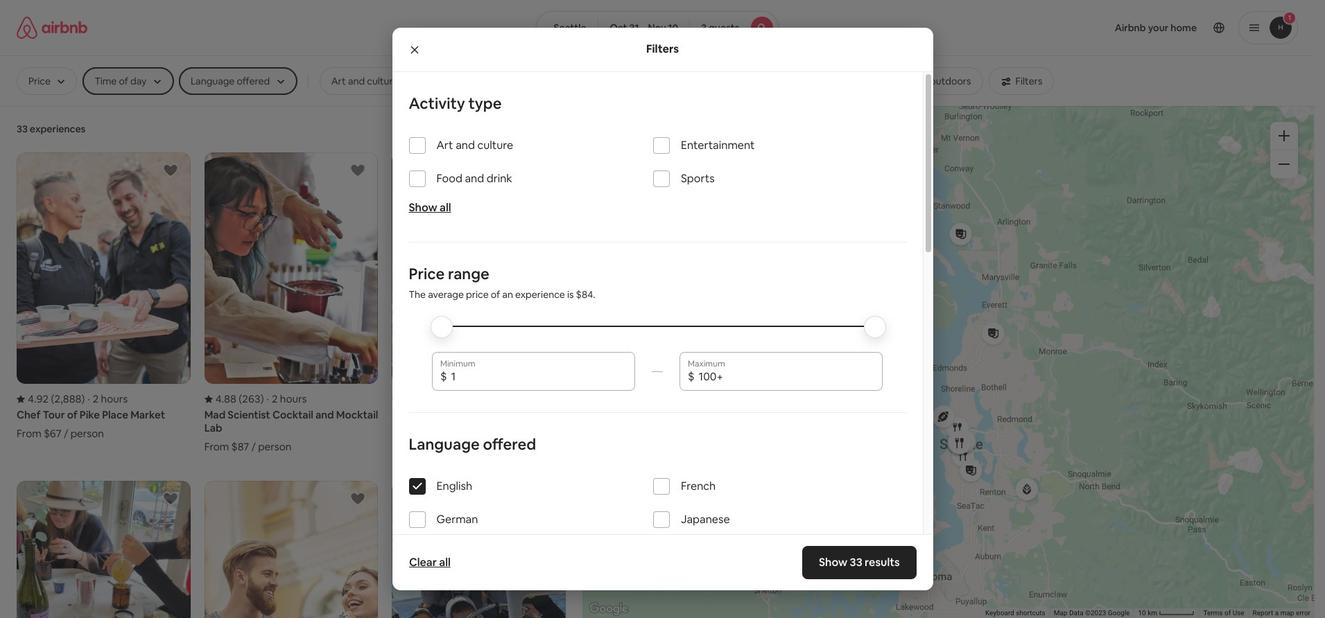Task type: vqa. For each thing, say whether or not it's contained in the screenshot.
OUR
no



Task type: locate. For each thing, give the bounding box(es) containing it.
person right $87
[[258, 441, 292, 454]]

0 horizontal spatial ·
[[88, 393, 90, 406]]

from inside mad scientist cocktail and mocktail lab from $87 / person
[[204, 441, 229, 454]]

Entertainment button
[[416, 67, 504, 95]]

1 vertical spatial seattle
[[392, 409, 427, 422]]

person down coffee
[[446, 428, 480, 441]]

4.88 out of 5 average rating,  263 reviews image
[[204, 393, 264, 406]]

1 vertical spatial art and culture
[[437, 138, 513, 153]]

· 2 hours inside the mad scientist cocktail and mocktail lab group
[[267, 393, 307, 406]]

33 left experiences
[[17, 123, 28, 135]]

from for mad scientist cocktail and mocktail lab
[[204, 441, 229, 454]]

art
[[331, 75, 346, 87], [437, 138, 453, 153]]

10 km
[[1139, 610, 1160, 618]]

0 vertical spatial 33
[[17, 123, 28, 135]]

0 horizontal spatial 10
[[668, 22, 679, 34]]

0 vertical spatial seattle
[[554, 22, 587, 34]]

· inside the mad scientist cocktail and mocktail lab group
[[267, 393, 269, 406]]

1 horizontal spatial art
[[437, 138, 453, 153]]

1 horizontal spatial hours
[[280, 393, 307, 406]]

1 horizontal spatial 10
[[1139, 610, 1147, 618]]

0 horizontal spatial of
[[67, 409, 77, 422]]

1 · 2 hours from the left
[[88, 393, 128, 406]]

2 right "(263)"
[[272, 393, 278, 406]]

use
[[1233, 610, 1245, 618]]

0 horizontal spatial $
[[441, 370, 447, 384]]

$
[[441, 370, 447, 384], [688, 370, 695, 384]]

33 experiences
[[17, 123, 86, 135]]

33 left results
[[850, 556, 863, 570]]

©2023
[[1086, 610, 1107, 618]]

· 2 hours inside chef tour of pike place market group
[[88, 393, 128, 406]]

art inside filters dialog
[[437, 138, 453, 153]]

person
[[71, 428, 104, 441], [446, 428, 480, 441], [258, 441, 292, 454]]

language offered
[[409, 435, 536, 454]]

· for (2,888)
[[88, 393, 90, 406]]

map data ©2023 google
[[1054, 610, 1130, 618]]

1 $ from the left
[[441, 370, 447, 384]]

english
[[437, 479, 473, 494]]

show all button
[[409, 200, 451, 215]]

2 horizontal spatial person
[[446, 428, 480, 441]]

show for show all
[[409, 200, 438, 215]]

· 2 hours
[[88, 393, 128, 406], [267, 393, 307, 406]]

km
[[1148, 610, 1158, 618]]

hours inside chef tour of pike place market group
[[101, 393, 128, 406]]

0 vertical spatial culture
[[367, 75, 399, 87]]

show inside 'link'
[[819, 556, 848, 570]]

2
[[93, 393, 99, 406], [272, 393, 278, 406], [460, 393, 466, 406]]

/ right $87
[[252, 441, 256, 454]]

tour down 4.92 (2,888)
[[43, 409, 65, 422]]

None search field
[[537, 11, 779, 44]]

2 up the pike
[[93, 393, 99, 406]]

from inside 4.93 (233) · 2 hours seattle coffee culture tour from $59 / person
[[392, 428, 417, 441]]

3 · from the left
[[455, 393, 457, 406]]

10
[[668, 22, 679, 34], [1139, 610, 1147, 618]]

oct
[[610, 22, 628, 34]]

of down (2,888)
[[67, 409, 77, 422]]

10 km button
[[1135, 609, 1200, 619]]

price
[[409, 264, 445, 284]]

all inside button
[[439, 556, 450, 570]]

1 hours from the left
[[101, 393, 128, 406]]

french
[[681, 479, 716, 494]]

1 horizontal spatial 2
[[272, 393, 278, 406]]

hours for and
[[280, 393, 307, 406]]

entertainment
[[681, 138, 755, 153]]

/ right $59
[[439, 428, 444, 441]]

2 inside the mad scientist cocktail and mocktail lab group
[[272, 393, 278, 406]]

tour
[[43, 409, 65, 422], [504, 409, 526, 422]]

from down chef
[[17, 428, 41, 441]]

· 2 hours for and
[[267, 393, 307, 406]]

hours inside 4.93 (233) · 2 hours seattle coffee culture tour from $59 / person
[[468, 393, 495, 406]]

zoom in image
[[1279, 130, 1290, 142]]

google map
showing 20 experiences. region
[[583, 105, 1315, 619]]

1 horizontal spatial 33
[[850, 556, 863, 570]]

language
[[409, 435, 480, 454]]

1 horizontal spatial seattle
[[554, 22, 587, 34]]

guests
[[709, 22, 740, 34]]

10 right nov
[[668, 22, 679, 34]]

hours up cocktail at bottom left
[[280, 393, 307, 406]]

range
[[448, 264, 490, 284]]

1 horizontal spatial tour
[[504, 409, 526, 422]]

/ for mocktail
[[252, 441, 256, 454]]

1 horizontal spatial ·
[[267, 393, 269, 406]]

nature and outdoors
[[879, 75, 972, 87]]

0 horizontal spatial culture
[[367, 75, 399, 87]]

zoom out image
[[1279, 159, 1290, 170]]

1 vertical spatial of
[[67, 409, 77, 422]]

1 vertical spatial art
[[437, 138, 453, 153]]

1 vertical spatial 10
[[1139, 610, 1147, 618]]

/ inside mad scientist cocktail and mocktail lab from $87 / person
[[252, 441, 256, 454]]

2 horizontal spatial of
[[1225, 610, 1232, 618]]

scientist
[[228, 409, 270, 422]]

add to wishlist image
[[162, 162, 179, 179], [350, 162, 367, 179], [162, 491, 179, 508], [350, 491, 367, 508]]

and inside button
[[912, 75, 928, 87]]

all right clear
[[439, 556, 450, 570]]

Art and culture button
[[320, 67, 410, 95]]

hours inside the mad scientist cocktail and mocktail lab group
[[280, 393, 307, 406]]

2 horizontal spatial hours
[[468, 393, 495, 406]]

2 · from the left
[[267, 393, 269, 406]]

tour inside 4.93 (233) · 2 hours seattle coffee culture tour from $59 / person
[[504, 409, 526, 422]]

show down food
[[409, 200, 438, 215]]

2 hours from the left
[[280, 393, 307, 406]]

cocktail
[[273, 409, 313, 422]]

of inside the price range the average price of an experience is $84.
[[491, 289, 500, 301]]

art inside "button"
[[331, 75, 346, 87]]

1 · from the left
[[88, 393, 90, 406]]

Food and drink button
[[510, 67, 600, 95]]

/ inside 4.93 (233) · 2 hours seattle coffee culture tour from $59 / person
[[439, 428, 444, 441]]

0 horizontal spatial seattle
[[392, 409, 427, 422]]

show left results
[[819, 556, 848, 570]]

2 horizontal spatial 2
[[460, 393, 466, 406]]

from
[[17, 428, 41, 441], [392, 428, 417, 441], [204, 441, 229, 454]]

1 horizontal spatial · 2 hours
[[267, 393, 307, 406]]

and
[[348, 75, 365, 87], [912, 75, 928, 87], [456, 138, 475, 153], [465, 171, 484, 186], [316, 409, 334, 422]]

0 horizontal spatial hours
[[101, 393, 128, 406]]

all for clear all
[[439, 556, 450, 570]]

tour up offered
[[504, 409, 526, 422]]

0 horizontal spatial from
[[17, 428, 41, 441]]

/ for place
[[64, 428, 68, 441]]

results
[[865, 556, 900, 570]]

Wellness button
[[799, 67, 862, 95]]

1 horizontal spatial show
[[819, 556, 848, 570]]

seattle left oct
[[554, 22, 587, 34]]

0 vertical spatial 10
[[668, 22, 679, 34]]

seattle
[[554, 22, 587, 34], [392, 409, 427, 422]]

of left an
[[491, 289, 500, 301]]

0 horizontal spatial /
[[64, 428, 68, 441]]

2 tour from the left
[[504, 409, 526, 422]]

from down lab
[[204, 441, 229, 454]]

show for show 33 results
[[819, 556, 848, 570]]

1 2 from the left
[[93, 393, 99, 406]]

nature
[[879, 75, 909, 87]]

sports
[[681, 171, 715, 186]]

show 33 results link
[[802, 547, 917, 580]]

· right the (233)
[[455, 393, 457, 406]]

0 horizontal spatial · 2 hours
[[88, 393, 128, 406]]

0 horizontal spatial person
[[71, 428, 104, 441]]

2 for 4.88 (263)
[[272, 393, 278, 406]]

hours
[[101, 393, 128, 406], [280, 393, 307, 406], [468, 393, 495, 406]]

0 horizontal spatial 2
[[93, 393, 99, 406]]

of left the use
[[1225, 610, 1232, 618]]

1 horizontal spatial from
[[204, 441, 229, 454]]

0 horizontal spatial show
[[409, 200, 438, 215]]

all down food
[[440, 200, 451, 215]]

keyboard shortcuts button
[[986, 609, 1046, 619]]

$67
[[44, 428, 62, 441]]

3
[[702, 22, 707, 34]]

· up the pike
[[88, 393, 90, 406]]

hours up place
[[101, 393, 128, 406]]

2 $ from the left
[[688, 370, 695, 384]]

seattle inside 4.93 (233) · 2 hours seattle coffee culture tour from $59 / person
[[392, 409, 427, 422]]

· right "(263)"
[[267, 393, 269, 406]]

tour inside chef tour of pike place market from $67 / person
[[43, 409, 65, 422]]

all
[[440, 200, 451, 215], [439, 556, 450, 570]]

food and drink
[[437, 171, 513, 186]]

mad scientist cocktail and mocktail lab from $87 / person
[[204, 409, 378, 454]]

/
[[64, 428, 68, 441], [439, 428, 444, 441], [252, 441, 256, 454]]

3 hours from the left
[[468, 393, 495, 406]]

(233)
[[427, 393, 452, 406]]

Sightseeing button
[[718, 67, 793, 95]]

Sports button
[[605, 67, 658, 95]]

seattle inside button
[[554, 22, 587, 34]]

4.93 out of 5 average rating,  233 reviews image
[[392, 393, 452, 406]]

$84.
[[576, 289, 596, 301]]

10 left km
[[1139, 610, 1147, 618]]

1 vertical spatial all
[[439, 556, 450, 570]]

0 vertical spatial art and culture
[[331, 75, 399, 87]]

map
[[1054, 610, 1068, 618]]

terms of use link
[[1204, 610, 1245, 618]]

/ right '$67'
[[64, 428, 68, 441]]

· 2 hours up cocktail at bottom left
[[267, 393, 307, 406]]

art and culture
[[331, 75, 399, 87], [437, 138, 513, 153]]

1 tour from the left
[[43, 409, 65, 422]]

person inside chef tour of pike place market from $67 / person
[[71, 428, 104, 441]]

1 horizontal spatial culture
[[478, 138, 513, 153]]

0 vertical spatial of
[[491, 289, 500, 301]]

report a map error
[[1253, 610, 1311, 618]]

error
[[1297, 610, 1311, 618]]

1 horizontal spatial $
[[688, 370, 695, 384]]

google
[[1109, 610, 1130, 618]]

from left $59
[[392, 428, 417, 441]]

0 horizontal spatial tour
[[43, 409, 65, 422]]

report a map error link
[[1253, 610, 1311, 618]]

from inside chef tour of pike place market from $67 / person
[[17, 428, 41, 441]]

0 horizontal spatial 33
[[17, 123, 28, 135]]

10 inside 10 km button
[[1139, 610, 1147, 618]]

2 inside 4.93 (233) · 2 hours seattle coffee culture tour from $59 / person
[[460, 393, 466, 406]]

1 horizontal spatial of
[[491, 289, 500, 301]]

seattle down the '4.93'
[[392, 409, 427, 422]]

0 vertical spatial show
[[409, 200, 438, 215]]

1 vertical spatial culture
[[478, 138, 513, 153]]

person inside mad scientist cocktail and mocktail lab from $87 / person
[[258, 441, 292, 454]]

4.93
[[403, 393, 424, 406]]

price
[[466, 289, 489, 301]]

hours up culture
[[468, 393, 495, 406]]

2 up coffee
[[460, 393, 466, 406]]

chef tour of pike place market group
[[17, 153, 191, 441]]

2 horizontal spatial /
[[439, 428, 444, 441]]

2 2 from the left
[[272, 393, 278, 406]]

$ text field
[[451, 370, 627, 384]]

1 horizontal spatial person
[[258, 441, 292, 454]]

$ text field
[[699, 370, 875, 384]]

0 vertical spatial all
[[440, 200, 451, 215]]

· inside chef tour of pike place market group
[[88, 393, 90, 406]]

0 horizontal spatial art
[[331, 75, 346, 87]]

add to wishlist image inside the mad scientist cocktail and mocktail lab group
[[350, 162, 367, 179]]

oct 31 – nov 10 button
[[598, 11, 690, 44]]

1 vertical spatial 33
[[850, 556, 863, 570]]

the
[[409, 289, 426, 301]]

(2,888)
[[51, 393, 85, 406]]

0 vertical spatial art
[[331, 75, 346, 87]]

average
[[428, 289, 464, 301]]

culture inside filters dialog
[[478, 138, 513, 153]]

hours for pike
[[101, 393, 128, 406]]

/ inside chef tour of pike place market from $67 / person
[[64, 428, 68, 441]]

person down the pike
[[71, 428, 104, 441]]

·
[[88, 393, 90, 406], [267, 393, 269, 406], [455, 393, 457, 406]]

0 horizontal spatial art and culture
[[331, 75, 399, 87]]

mad scientist cocktail and mocktail lab group
[[204, 153, 378, 454]]

4.92 out of 5 average rating,  2,888 reviews image
[[17, 393, 85, 406]]

keyboard shortcuts
[[986, 610, 1046, 618]]

1 horizontal spatial art and culture
[[437, 138, 513, 153]]

2 horizontal spatial from
[[392, 428, 417, 441]]

of inside chef tour of pike place market from $67 / person
[[67, 409, 77, 422]]

2 inside chef tour of pike place market group
[[93, 393, 99, 406]]

2 horizontal spatial ·
[[455, 393, 457, 406]]

2 · 2 hours from the left
[[267, 393, 307, 406]]

1 vertical spatial show
[[819, 556, 848, 570]]

3 2 from the left
[[460, 393, 466, 406]]

· 2 hours up place
[[88, 393, 128, 406]]

1 horizontal spatial /
[[252, 441, 256, 454]]

shortcuts
[[1017, 610, 1046, 618]]



Task type: describe. For each thing, give the bounding box(es) containing it.
3 guests
[[702, 22, 740, 34]]

art and culture inside "button"
[[331, 75, 399, 87]]

3 guests button
[[690, 11, 779, 44]]

google image
[[586, 601, 632, 619]]

japanese
[[681, 513, 730, 527]]

31
[[630, 22, 639, 34]]

all for show all
[[440, 200, 451, 215]]

filters dialog
[[392, 28, 933, 619]]

clear all button
[[402, 549, 457, 577]]

profile element
[[795, 0, 1299, 56]]

person for mocktail
[[258, 441, 292, 454]]

outdoors
[[931, 75, 972, 87]]

4.93 (233) · 2 hours seattle coffee culture tour from $59 / person
[[392, 393, 526, 441]]

none search field containing seattle
[[537, 11, 779, 44]]

show 33 results
[[819, 556, 900, 570]]

from for chef tour of pike place market
[[17, 428, 41, 441]]

food
[[437, 171, 463, 186]]

$87
[[231, 441, 249, 454]]

· inside 4.93 (233) · 2 hours seattle coffee culture tour from $59 / person
[[455, 393, 457, 406]]

seattle coffee culture tour group
[[392, 153, 566, 441]]

–
[[641, 22, 646, 34]]

report
[[1253, 610, 1274, 618]]

activity
[[409, 94, 465, 113]]

4.88
[[216, 393, 236, 406]]

data
[[1070, 610, 1084, 618]]

clear
[[409, 556, 437, 570]]

mad
[[204, 409, 226, 422]]

show all
[[409, 200, 451, 215]]

clear all
[[409, 556, 450, 570]]

filters
[[647, 42, 679, 57]]

nov
[[648, 22, 666, 34]]

place
[[102, 409, 128, 422]]

2 vertical spatial of
[[1225, 610, 1232, 618]]

person for place
[[71, 428, 104, 441]]

keyboard
[[986, 610, 1015, 618]]

Tours button
[[664, 67, 712, 95]]

market
[[131, 409, 165, 422]]

coffee
[[429, 409, 463, 422]]

· for (263)
[[267, 393, 269, 406]]

culture
[[465, 409, 502, 422]]

culture inside "button"
[[367, 75, 399, 87]]

terms
[[1204, 610, 1223, 618]]

10 inside "oct 31 – nov 10" button
[[668, 22, 679, 34]]

4.88 (263)
[[216, 393, 264, 406]]

· 2 hours for pike
[[88, 393, 128, 406]]

drink
[[487, 171, 513, 186]]

and inside mad scientist cocktail and mocktail lab from $87 / person
[[316, 409, 334, 422]]

add to wishlist image inside chef tour of pike place market group
[[162, 162, 179, 179]]

an
[[503, 289, 513, 301]]

and inside "button"
[[348, 75, 365, 87]]

experience
[[515, 289, 565, 301]]

seattle button
[[537, 11, 599, 44]]

oct 31 – nov 10
[[610, 22, 679, 34]]

chef tour of pike place market from $67 / person
[[17, 409, 165, 441]]

map
[[1281, 610, 1295, 618]]

person inside 4.93 (233) · 2 hours seattle coffee culture tour from $59 / person
[[446, 428, 480, 441]]

(263)
[[239, 393, 264, 406]]

mocktail
[[336, 409, 378, 422]]

4.92 (2,888)
[[28, 393, 85, 406]]

art and culture inside filters dialog
[[437, 138, 513, 153]]

terms of use
[[1204, 610, 1245, 618]]

lab
[[204, 422, 222, 435]]

$59
[[419, 428, 437, 441]]

activity type
[[409, 94, 502, 113]]

price range the average price of an experience is $84.
[[409, 264, 596, 301]]

german
[[437, 513, 478, 527]]

$ for $ text field
[[688, 370, 695, 384]]

a
[[1276, 610, 1279, 618]]

offered
[[483, 435, 536, 454]]

pike
[[80, 409, 100, 422]]

chef
[[17, 409, 41, 422]]

2 for 4.92 (2,888)
[[93, 393, 99, 406]]

experiences
[[30, 123, 86, 135]]

is
[[567, 289, 574, 301]]

type
[[469, 94, 502, 113]]

Nature and outdoors button
[[867, 67, 983, 95]]

33 inside show 33 results 'link'
[[850, 556, 863, 570]]

$ for $ text box
[[441, 370, 447, 384]]

4.92
[[28, 393, 49, 406]]



